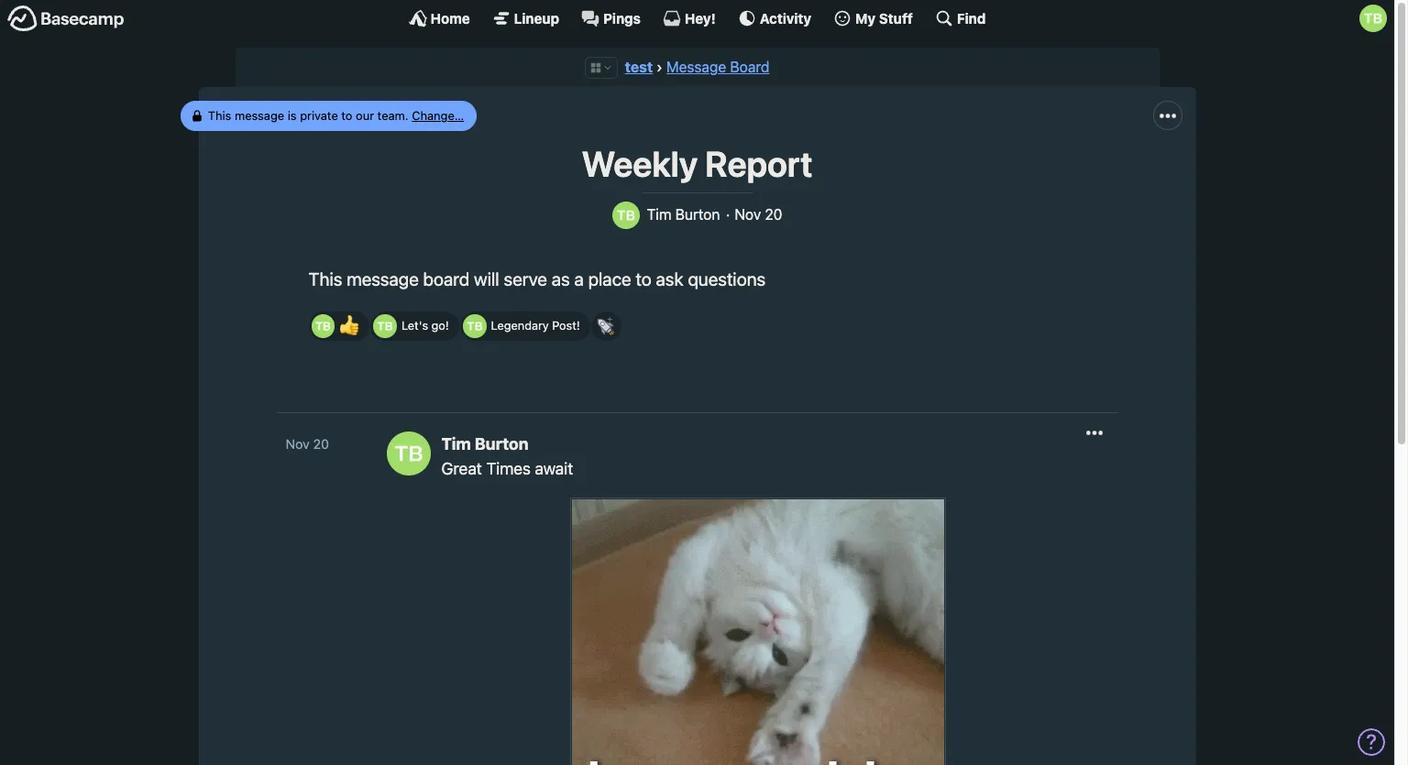 Task type: describe. For each thing, give the bounding box(es) containing it.
message
[[667, 59, 726, 75]]

1 horizontal spatial to
[[636, 269, 652, 290]]

is
[[288, 108, 297, 123]]

nov 20 link
[[286, 435, 368, 455]]

this for this message is private to our team. change…
[[208, 108, 231, 123]]

tim burton image for legendary post!
[[463, 315, 487, 338]]

› message board
[[657, 59, 770, 75]]

legendary
[[491, 319, 549, 332]]

activity link
[[738, 9, 812, 28]]

nov for the bottom nov 20 "element"
[[286, 437, 310, 452]]

serve
[[504, 269, 547, 290]]

ask
[[656, 269, 684, 290]]

tim b. boosted the message with 'let's go!' element
[[371, 312, 459, 341]]

0 horizontal spatial to
[[341, 108, 353, 123]]

test
[[625, 59, 653, 75]]

this message board will serve as a place to ask questions
[[309, 269, 766, 290]]

my stuff
[[856, 10, 913, 26]]

find
[[957, 10, 986, 26]]

hey!
[[685, 10, 716, 26]]

👍
[[339, 315, 360, 336]]

nov 20 for top nov 20 "element"
[[735, 207, 783, 223]]

activity
[[760, 10, 812, 26]]

pings
[[603, 10, 641, 26]]

await
[[535, 460, 573, 479]]

tim b. boosted the message with '👍' element
[[309, 312, 370, 341]]

place
[[588, 269, 631, 290]]

tim burton image inside main element
[[1360, 5, 1387, 32]]

this for this message board will serve as a place to ask questions
[[309, 269, 342, 290]]

1 horizontal spatial burton
[[676, 207, 720, 223]]

great
[[442, 460, 482, 479]]

stuff
[[879, 10, 913, 26]]

team.
[[377, 108, 409, 123]]

weekly report
[[582, 143, 813, 184]]

message board link
[[667, 59, 770, 75]]

nov 20 for the bottom nov 20 "element"
[[286, 437, 329, 452]]

my stuff button
[[834, 9, 913, 28]]

find button
[[935, 9, 986, 28]]

legendary post!
[[491, 319, 580, 332]]

report
[[705, 143, 813, 184]]

let's go!
[[402, 319, 449, 332]]

1 horizontal spatial 20
[[765, 207, 783, 223]]



Task type: locate. For each thing, give the bounding box(es) containing it.
nov
[[735, 207, 761, 223], [286, 437, 310, 452]]

as
[[552, 269, 570, 290]]

board
[[730, 59, 770, 75]]

post!
[[552, 319, 580, 332]]

test link
[[625, 59, 653, 75]]

weekly
[[582, 143, 698, 184]]

message
[[235, 108, 284, 123], [347, 269, 419, 290]]

let's
[[402, 319, 428, 332]]

burton down weekly report
[[676, 207, 720, 223]]

tim burton
[[647, 207, 720, 223], [442, 435, 529, 454]]

to left ask
[[636, 269, 652, 290]]

0 vertical spatial to
[[341, 108, 353, 123]]

this message is private to our team. change…
[[208, 108, 464, 123]]

tim burton image
[[1360, 5, 1387, 32], [311, 315, 335, 338], [374, 315, 397, 338]]

lineup
[[514, 10, 559, 26]]

to
[[341, 108, 353, 123], [636, 269, 652, 290]]

tim burton image right go!
[[463, 315, 487, 338]]

tim burton image inside the tim b. boosted the message with 'legendary post!' 'element'
[[463, 315, 487, 338]]

main element
[[0, 0, 1395, 36]]

1 vertical spatial tim burton image
[[463, 315, 487, 338]]

tim burton image down weekly
[[612, 202, 640, 229]]

2 horizontal spatial tim burton image
[[1360, 5, 1387, 32]]

board
[[423, 269, 470, 290]]

tim burton image inside tim b. boosted the message with '👍' element
[[311, 315, 335, 338]]

will
[[474, 269, 499, 290]]

questions
[[688, 269, 766, 290]]

20
[[765, 207, 783, 223], [313, 437, 329, 452]]

2 horizontal spatial tim burton image
[[612, 202, 640, 229]]

0 vertical spatial tim burton image
[[612, 202, 640, 229]]

nov 20
[[735, 207, 783, 223], [286, 437, 329, 452]]

1 vertical spatial tim burton
[[442, 435, 529, 454]]

0 horizontal spatial tim burton
[[442, 435, 529, 454]]

0 vertical spatial this
[[208, 108, 231, 123]]

pings button
[[581, 9, 641, 28]]

this
[[208, 108, 231, 123], [309, 269, 342, 290]]

private
[[300, 108, 338, 123]]

this left is
[[208, 108, 231, 123]]

0 vertical spatial message
[[235, 108, 284, 123]]

1 vertical spatial message
[[347, 269, 419, 290]]

0 vertical spatial nov 20
[[735, 207, 783, 223]]

tim burton down weekly report
[[647, 207, 720, 223]]

1 horizontal spatial tim burton image
[[374, 315, 397, 338]]

tim b. boosted the message with 'legendary post!' element
[[460, 312, 590, 341]]

home link
[[409, 9, 470, 28]]

this up tim b. boosted the message with '👍' element
[[309, 269, 342, 290]]

0 vertical spatial nov 20 element
[[735, 207, 783, 224]]

1 vertical spatial nov 20 element
[[286, 437, 329, 452]]

0 horizontal spatial tim burton image
[[311, 315, 335, 338]]

to left the our
[[341, 108, 353, 123]]

lineup link
[[492, 9, 559, 28]]

tim down weekly
[[647, 207, 672, 223]]

0 vertical spatial 20
[[765, 207, 783, 223]]

message up 'let's'
[[347, 269, 419, 290]]

great times await
[[442, 460, 573, 479]]

1 vertical spatial 20
[[313, 437, 329, 452]]

1 vertical spatial this
[[309, 269, 342, 290]]

tim
[[647, 207, 672, 223], [442, 435, 471, 454]]

0 horizontal spatial this
[[208, 108, 231, 123]]

message for is
[[235, 108, 284, 123]]

0 horizontal spatial burton
[[475, 435, 529, 454]]

change…
[[412, 108, 464, 123]]

1 horizontal spatial tim
[[647, 207, 672, 223]]

my
[[856, 10, 876, 26]]

2 vertical spatial tim burton image
[[387, 432, 431, 476]]

nov 20 element
[[735, 207, 783, 224], [286, 437, 329, 452]]

›
[[657, 59, 663, 75]]

1 vertical spatial tim
[[442, 435, 471, 454]]

tim burton image inside tim b. boosted the message with 'let's go!' element
[[374, 315, 397, 338]]

0 horizontal spatial nov 20 element
[[286, 437, 329, 452]]

0 horizontal spatial message
[[235, 108, 284, 123]]

1 horizontal spatial tim burton
[[647, 207, 720, 223]]

0 vertical spatial burton
[[676, 207, 720, 223]]

0 vertical spatial nov
[[735, 207, 761, 223]]

home
[[431, 10, 470, 26]]

1 horizontal spatial tim burton image
[[463, 315, 487, 338]]

times
[[486, 460, 531, 479]]

0 horizontal spatial tim
[[442, 435, 471, 454]]

go!
[[432, 319, 449, 332]]

tim burton up great times await
[[442, 435, 529, 454]]

zoom have a good day.gif image
[[572, 500, 945, 766]]

1 horizontal spatial message
[[347, 269, 419, 290]]

tim burton image for let's go!
[[374, 315, 397, 338]]

burton
[[676, 207, 720, 223], [475, 435, 529, 454]]

message for board
[[347, 269, 419, 290]]

tim burton image for tim burton
[[612, 202, 640, 229]]

1 horizontal spatial nov 20
[[735, 207, 783, 223]]

0 horizontal spatial nov
[[286, 437, 310, 452]]

message left is
[[235, 108, 284, 123]]

1 vertical spatial nov 20
[[286, 437, 329, 452]]

0 horizontal spatial nov 20
[[286, 437, 329, 452]]

1 vertical spatial nov
[[286, 437, 310, 452]]

nov for top nov 20 "element"
[[735, 207, 761, 223]]

burton up great times await
[[475, 435, 529, 454]]

tim burton image left 'great'
[[387, 432, 431, 476]]

nov inside "element"
[[735, 207, 761, 223]]

1 horizontal spatial nov
[[735, 207, 761, 223]]

tim burton image
[[612, 202, 640, 229], [463, 315, 487, 338], [387, 432, 431, 476]]

1 horizontal spatial this
[[309, 269, 342, 290]]

1 horizontal spatial nov 20 element
[[735, 207, 783, 224]]

tim burton image for 👍
[[311, 315, 335, 338]]

0 vertical spatial tim
[[647, 207, 672, 223]]

a
[[575, 269, 584, 290]]

0 horizontal spatial 20
[[313, 437, 329, 452]]

0 horizontal spatial tim burton image
[[387, 432, 431, 476]]

change… link
[[412, 108, 464, 123]]

our
[[356, 108, 374, 123]]

0 vertical spatial tim burton
[[647, 207, 720, 223]]

hey! button
[[663, 9, 716, 28]]

switch accounts image
[[7, 5, 125, 33]]

tim up 'great'
[[442, 435, 471, 454]]

1 vertical spatial to
[[636, 269, 652, 290]]

1 vertical spatial burton
[[475, 435, 529, 454]]



Task type: vqa. For each thing, say whether or not it's contained in the screenshot.
questions
yes



